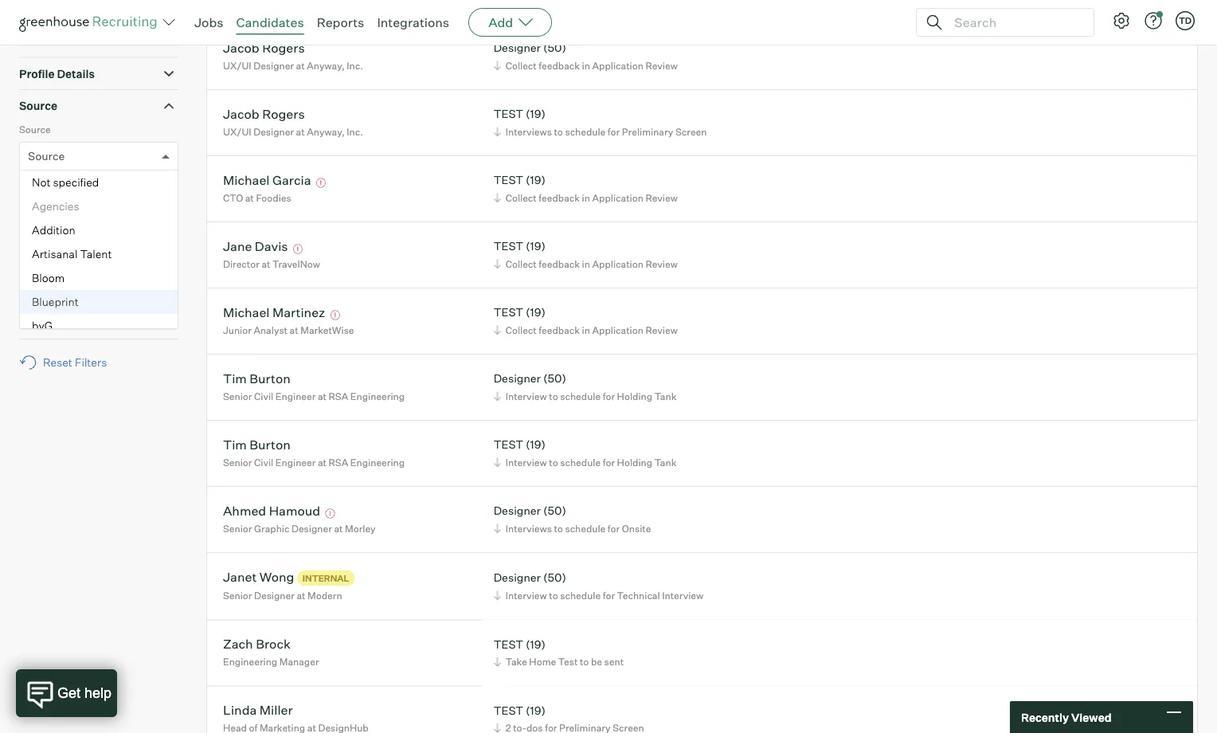 Task type: locate. For each thing, give the bounding box(es) containing it.
michael inside "link"
[[223, 304, 270, 320]]

1 vertical spatial to
[[75, 209, 89, 223]]

0 vertical spatial ux/ui
[[223, 60, 251, 71]]

(19)
[[526, 107, 546, 121], [526, 173, 546, 187], [526, 239, 546, 253], [526, 305, 546, 319], [526, 438, 546, 452], [526, 637, 546, 651], [526, 703, 546, 717]]

to inside designer (50) interview to schedule for technical interview
[[549, 589, 558, 601]]

michael garcia link
[[223, 172, 311, 190]]

schedule inside test (19) interviews to schedule for preliminary screen
[[565, 126, 606, 138]]

designer inside designer (50) interview to schedule for technical interview
[[494, 570, 541, 584]]

4 (19) from the top
[[526, 305, 546, 319]]

tim burton senior civil engineer at rsa engineering for test
[[223, 436, 405, 468]]

artisanal talent
[[32, 247, 112, 261]]

0 horizontal spatial to
[[60, 183, 71, 195]]

schedule up designer (50) interviews to schedule for onsite
[[560, 456, 601, 468]]

tank for (50)
[[655, 390, 677, 402]]

(50) for designer (50) interview to schedule for technical interview
[[543, 570, 566, 584]]

2 engineer from the top
[[276, 456, 316, 468]]

0 vertical spatial source
[[19, 99, 57, 113]]

1 vertical spatial ux/ui
[[223, 126, 251, 138]]

jacob rogers link up michael garcia
[[223, 106, 305, 124]]

brock
[[256, 636, 291, 652]]

tank inside test (19) interview to schedule for holding tank
[[655, 456, 677, 468]]

0 vertical spatial credited to
[[19, 183, 71, 195]]

1 holding from the top
[[617, 390, 653, 402]]

rsa for test (19)
[[329, 456, 348, 468]]

1 vertical spatial tim
[[223, 436, 247, 452]]

senior down junior
[[223, 390, 252, 402]]

designer inside designer (50) interview to schedule for holding tank
[[494, 371, 541, 385]]

rogers down candidates
[[262, 40, 305, 56]]

2 holding from the top
[[617, 456, 653, 468]]

(50) inside designer (50) collect feedback in application review
[[543, 41, 566, 55]]

schedule inside test (19) interview to schedule for holding tank
[[560, 456, 601, 468]]

onsite
[[622, 522, 651, 534]]

michael up cto at foodies
[[223, 172, 270, 188]]

tim burton senior civil engineer at rsa engineering up hamoud
[[223, 436, 405, 468]]

6 test from the top
[[494, 637, 524, 651]]

source for credited
[[19, 99, 57, 113]]

interviews
[[506, 126, 552, 138], [506, 522, 552, 534]]

for for designer (50) interview to schedule for holding tank
[[603, 390, 615, 402]]

1 vertical spatial jacob rogers ux/ui designer at anyway, inc.
[[223, 106, 363, 138]]

3 review from the top
[[646, 258, 678, 270]]

1 rsa from the top
[[329, 390, 348, 402]]

interview to schedule for holding tank link for (19)
[[491, 455, 681, 470]]

bloom option
[[20, 266, 178, 290]]

greenhouse recruiting image
[[19, 13, 163, 32]]

for left technical
[[603, 589, 615, 601]]

to inside test (19) interview to schedule for holding tank
[[549, 456, 558, 468]]

test for junior analyst at marketwise
[[494, 305, 524, 319]]

3 test (19) collect feedback in application review from the top
[[494, 305, 678, 336]]

integrations
[[377, 14, 450, 30]]

1 (19) from the top
[[526, 107, 546, 121]]

reports link
[[317, 14, 364, 30]]

2 application from the top
[[592, 192, 644, 204]]

2 collect feedback in application review link from the top
[[491, 190, 682, 205]]

anyway, for designer (50)
[[307, 60, 345, 71]]

0 vertical spatial anyway,
[[307, 60, 345, 71]]

(19) inside test (19) interview to schedule for holding tank
[[526, 438, 546, 452]]

credited to up agencies
[[19, 183, 71, 195]]

2 anyway, from the top
[[307, 126, 345, 138]]

1 vertical spatial tank
[[655, 456, 677, 468]]

collect feedback in application review link for jane davis
[[491, 256, 682, 271]]

tim burton senior civil engineer at rsa engineering
[[223, 370, 405, 402], [223, 436, 405, 468]]

1 vertical spatial interviews
[[506, 522, 552, 534]]

4 collect feedback in application review link from the top
[[491, 322, 682, 338]]

(50) inside designer (50) interview to schedule for holding tank
[[543, 371, 566, 385]]

1 vertical spatial burton
[[250, 436, 291, 452]]

to up agencies
[[60, 183, 71, 195]]

jacob rogers ux/ui designer at anyway, inc. for test (19)
[[223, 106, 363, 138]]

1 burton from the top
[[250, 370, 291, 386]]

2 in from the top
[[582, 192, 590, 204]]

interview inside test (19) interview to schedule for holding tank
[[506, 456, 547, 468]]

jacob rogers link down candidates
[[223, 40, 305, 58]]

anyway, for test (19)
[[307, 126, 345, 138]]

0 vertical spatial jacob
[[223, 40, 260, 56]]

(50) for designer (50) interviews to schedule for onsite
[[543, 504, 566, 518]]

collect feedback in application review link
[[491, 58, 682, 73], [491, 190, 682, 205], [491, 256, 682, 271], [491, 322, 682, 338]]

2 test (19) collect feedback in application review from the top
[[494, 239, 678, 270]]

byg
[[32, 319, 53, 333]]

for inside designer (50) interview to schedule for holding tank
[[603, 390, 615, 402]]

2 inc. from the top
[[347, 126, 363, 138]]

holding for (19)
[[617, 456, 653, 468]]

anyway, down reports link
[[307, 60, 345, 71]]

collect for michael martinez
[[506, 324, 537, 336]]

(19) for director at travelnow
[[526, 239, 546, 253]]

senior down ahmed
[[223, 522, 252, 534]]

credited to down not specified
[[28, 209, 89, 223]]

4 feedback from the top
[[539, 324, 580, 336]]

for inside test (19) interviews to schedule for preliminary screen
[[608, 126, 620, 138]]

tank
[[655, 390, 677, 402], [655, 456, 677, 468]]

1 collect from the top
[[506, 60, 537, 71]]

interview for designer (50) interview to schedule for holding tank
[[506, 390, 547, 402]]

1 engineer from the top
[[276, 390, 316, 402]]

holding inside designer (50) interview to schedule for holding tank
[[617, 390, 653, 402]]

for left onsite
[[608, 522, 620, 534]]

blueprint
[[32, 295, 79, 309]]

(50) for designer (50) collect feedback in application review
[[543, 41, 566, 55]]

anyway,
[[307, 60, 345, 71], [307, 126, 345, 138]]

credited up agencies
[[19, 183, 58, 195]]

1 vertical spatial rsa
[[329, 456, 348, 468]]

4 (50) from the top
[[543, 570, 566, 584]]

(19) for senior civil engineer at rsa engineering
[[526, 438, 546, 452]]

holding inside test (19) interview to schedule for holding tank
[[617, 456, 653, 468]]

holding up onsite
[[617, 456, 653, 468]]

interview
[[506, 390, 547, 402], [506, 456, 547, 468], [506, 589, 547, 601], [662, 589, 704, 601]]

(50) inside designer (50) interviews to schedule for onsite
[[543, 504, 566, 518]]

None field
[[28, 143, 32, 170]]

test for senior civil engineer at rsa engineering
[[494, 438, 524, 452]]

0 vertical spatial interviews
[[506, 126, 552, 138]]

jacob rogers ux/ui designer at anyway, inc.
[[223, 40, 363, 71], [223, 106, 363, 138]]

engineer down junior analyst at marketwise
[[276, 390, 316, 402]]

1 vertical spatial rogers
[[262, 106, 305, 122]]

jacob up michael garcia
[[223, 106, 260, 122]]

civil up ahmed hamoud
[[254, 456, 273, 468]]

schedule left technical
[[560, 589, 601, 601]]

2 interview to schedule for holding tank link from the top
[[491, 455, 681, 470]]

1 inc. from the top
[[347, 60, 363, 71]]

schedule for designer (50) interview to schedule for holding tank
[[560, 390, 601, 402]]

senior down janet
[[223, 590, 252, 602]]

tim for test
[[223, 436, 247, 452]]

foodies
[[256, 192, 291, 204]]

rogers up garcia
[[262, 106, 305, 122]]

2 civil from the top
[[254, 456, 273, 468]]

4 review from the top
[[646, 324, 678, 336]]

civil
[[254, 390, 273, 402], [254, 456, 273, 468]]

1 vertical spatial anyway,
[[307, 126, 345, 138]]

application for michael garcia
[[592, 192, 644, 204]]

1 vertical spatial civil
[[254, 456, 273, 468]]

ahmed
[[223, 503, 266, 518]]

3 (50) from the top
[[543, 504, 566, 518]]

1 anyway, from the top
[[307, 60, 345, 71]]

0 vertical spatial michael
[[223, 172, 270, 188]]

1 tim from the top
[[223, 370, 247, 386]]

Search text field
[[951, 11, 1080, 34]]

a
[[63, 24, 69, 38]]

tim up ahmed
[[223, 436, 247, 452]]

2 vertical spatial test (19) collect feedback in application review
[[494, 305, 678, 336]]

for inside test (19) interview to schedule for holding tank
[[603, 456, 615, 468]]

2 review from the top
[[646, 192, 678, 204]]

to
[[554, 126, 563, 138], [549, 390, 558, 402], [549, 456, 558, 468], [554, 522, 563, 534], [549, 589, 558, 601], [580, 656, 589, 668]]

0 vertical spatial tim
[[223, 370, 247, 386]]

3 feedback from the top
[[539, 258, 580, 270]]

tim burton link down analyst
[[223, 370, 291, 389]]

inc. for test (19)
[[347, 126, 363, 138]]

1 vertical spatial holding
[[617, 456, 653, 468]]

1 rogers from the top
[[262, 40, 305, 56]]

for for designer (50) interviews to schedule for onsite
[[608, 522, 620, 534]]

2 rogers from the top
[[262, 106, 305, 122]]

0 vertical spatial holding
[[617, 390, 653, 402]]

to down specified at the left
[[75, 209, 89, 223]]

collect for michael garcia
[[506, 192, 537, 204]]

to inside designer (50) interview to schedule for holding tank
[[549, 390, 558, 402]]

rsa down marketwise
[[329, 390, 348, 402]]

burton for test
[[250, 436, 291, 452]]

1 ux/ui from the top
[[223, 60, 251, 71]]

profile
[[19, 67, 55, 81]]

schedule left onsite
[[565, 522, 606, 534]]

for
[[608, 126, 620, 138], [603, 390, 615, 402], [603, 456, 615, 468], [608, 522, 620, 534], [603, 589, 615, 601]]

0 vertical spatial rsa
[[329, 390, 348, 402]]

0 vertical spatial tim burton senior civil engineer at rsa engineering
[[223, 370, 405, 402]]

0 vertical spatial engineer
[[276, 390, 316, 402]]

1 feedback from the top
[[539, 60, 580, 71]]

for inside designer (50) interviews to schedule for onsite
[[608, 522, 620, 534]]

(50) inside designer (50) interview to schedule for technical interview
[[543, 570, 566, 584]]

interviews for designer
[[506, 522, 552, 534]]

4 test from the top
[[494, 305, 524, 319]]

2 (50) from the top
[[543, 371, 566, 385]]

list box
[[20, 171, 178, 458]]

1 civil from the top
[[254, 390, 273, 402]]

tim down junior
[[223, 370, 247, 386]]

interviews inside designer (50) interviews to schedule for onsite
[[506, 522, 552, 534]]

0 vertical spatial tank
[[655, 390, 677, 402]]

application for michael martinez
[[592, 324, 644, 336]]

jane davis link
[[223, 238, 288, 256]]

rsa for designer (50)
[[329, 390, 348, 402]]

2 tim burton senior civil engineer at rsa engineering from the top
[[223, 436, 405, 468]]

ux/ui for test (19)
[[223, 126, 251, 138]]

schedule left preliminary
[[565, 126, 606, 138]]

tank inside designer (50) interview to schedule for holding tank
[[655, 390, 677, 402]]

1 tank from the top
[[655, 390, 677, 402]]

michael up junior
[[223, 304, 270, 320]]

source
[[19, 99, 57, 113], [19, 123, 51, 135], [28, 149, 65, 163]]

to inside designer (50) interviews to schedule for onsite
[[554, 522, 563, 534]]

2 burton from the top
[[250, 436, 291, 452]]

tasks
[[65, 284, 97, 298]]

1 in from the top
[[582, 60, 590, 71]]

addition
[[32, 223, 75, 237]]

interview to schedule for holding tank link for (50)
[[491, 389, 681, 404]]

in
[[582, 60, 590, 71], [582, 192, 590, 204], [582, 258, 590, 270], [582, 324, 590, 336]]

jacob rogers ux/ui designer at anyway, inc. up garcia
[[223, 106, 363, 138]]

engineer for test (19)
[[276, 456, 316, 468]]

1 vertical spatial engineer
[[276, 456, 316, 468]]

1 senior from the top
[[223, 390, 252, 402]]

5 test from the top
[[494, 438, 524, 452]]

test inside test (19) interview to schedule for holding tank
[[494, 438, 524, 452]]

tim burton senior civil engineer at rsa engineering for designer
[[223, 370, 405, 402]]

schedule inside designer (50) interview to schedule for holding tank
[[560, 390, 601, 402]]

take home test to be sent link
[[491, 654, 628, 669]]

0 vertical spatial civil
[[254, 390, 273, 402]]

0 vertical spatial test (19) collect feedback in application review
[[494, 173, 678, 204]]

1 jacob from the top
[[223, 40, 260, 56]]

feedback inside designer (50) collect feedback in application review
[[539, 60, 580, 71]]

1 application from the top
[[592, 60, 644, 71]]

1 jacob rogers ux/ui designer at anyway, inc. from the top
[[223, 40, 363, 71]]

1 (50) from the top
[[543, 41, 566, 55]]

feedback
[[539, 60, 580, 71], [539, 192, 580, 204], [539, 258, 580, 270], [539, 324, 580, 336]]

holding up test (19) interview to schedule for holding tank on the bottom of the page
[[617, 390, 653, 402]]

take
[[506, 656, 527, 668]]

senior up ahmed
[[223, 456, 252, 468]]

ux/ui up michael garcia
[[223, 126, 251, 138]]

2 tank from the top
[[655, 456, 677, 468]]

1 vertical spatial jacob
[[223, 106, 260, 122]]

feedback for jane davis
[[539, 258, 580, 270]]

interview for test (19) interview to schedule for holding tank
[[506, 456, 547, 468]]

zach brock engineering manager
[[223, 636, 319, 668]]

2 interviews from the top
[[506, 522, 552, 534]]

2 michael from the top
[[223, 304, 270, 320]]

collect
[[506, 60, 537, 71], [506, 192, 537, 204], [506, 258, 537, 270], [506, 324, 537, 336]]

test for director at travelnow
[[494, 239, 524, 253]]

2 rsa from the top
[[329, 456, 348, 468]]

test inside test (19) interviews to schedule for preliminary screen
[[494, 107, 524, 121]]

source for not
[[19, 123, 51, 135]]

bloom
[[32, 271, 65, 285]]

0 vertical spatial rogers
[[262, 40, 305, 56]]

test
[[494, 107, 524, 121], [494, 173, 524, 187], [494, 239, 524, 253], [494, 305, 524, 319], [494, 438, 524, 452], [494, 637, 524, 651], [494, 703, 524, 717]]

test (19) collect feedback in application review for michael martinez
[[494, 305, 678, 336]]

garcia
[[272, 172, 311, 188]]

jacob down candidates
[[223, 40, 260, 56]]

in for jane davis
[[582, 258, 590, 270]]

3 collect from the top
[[506, 258, 537, 270]]

at down candidates
[[296, 60, 305, 71]]

1 vertical spatial source
[[19, 123, 51, 135]]

2 vertical spatial engineering
[[223, 656, 277, 668]]

engineer for designer (50)
[[276, 390, 316, 402]]

rsa up ahmed hamoud has been in onsite for more than 21 days icon
[[329, 456, 348, 468]]

3 application from the top
[[592, 258, 644, 270]]

interview to schedule for holding tank link up test (19) interview to schedule for holding tank on the bottom of the page
[[491, 389, 681, 404]]

to for designer (50) interview to schedule for technical interview
[[549, 589, 558, 601]]

tim burton link for designer
[[223, 370, 291, 389]]

engineering inside zach brock engineering manager
[[223, 656, 277, 668]]

4 collect from the top
[[506, 324, 537, 336]]

linda miller
[[223, 702, 293, 718]]

technical
[[617, 589, 660, 601]]

2 jacob from the top
[[223, 106, 260, 122]]

interviews for test
[[506, 126, 552, 138]]

2 (19) from the top
[[526, 173, 546, 187]]

5 (19) from the top
[[526, 438, 546, 452]]

review inside designer (50) collect feedback in application review
[[646, 60, 678, 71]]

list box containing not specified
[[20, 171, 178, 458]]

pipeline
[[19, 284, 63, 298]]

ahmed hamoud link
[[223, 503, 320, 521]]

michael martinez
[[223, 304, 325, 320]]

1 interview to schedule for holding tank link from the top
[[491, 389, 681, 404]]

linda miller link
[[223, 702, 293, 720]]

3 (19) from the top
[[526, 239, 546, 253]]

0 vertical spatial interview to schedule for holding tank link
[[491, 389, 681, 404]]

(50)
[[543, 41, 566, 55], [543, 371, 566, 385], [543, 504, 566, 518], [543, 570, 566, 584]]

1 vertical spatial tim burton link
[[223, 436, 291, 455]]

2 senior from the top
[[223, 456, 252, 468]]

1 tim burton link from the top
[[223, 370, 291, 389]]

interview to schedule for holding tank link up designer (50) interviews to schedule for onsite
[[491, 455, 681, 470]]

interview to schedule for holding tank link
[[491, 389, 681, 404], [491, 455, 681, 470]]

1 vertical spatial engineering
[[350, 456, 405, 468]]

at down marketwise
[[318, 390, 327, 402]]

1 vertical spatial interview to schedule for holding tank link
[[491, 455, 681, 470]]

credited down not at left top
[[28, 209, 73, 223]]

1 vertical spatial jacob rogers link
[[223, 106, 305, 124]]

3 collect feedback in application review link from the top
[[491, 256, 682, 271]]

preliminary
[[622, 126, 674, 138]]

0 vertical spatial jacob rogers ux/ui designer at anyway, inc.
[[223, 40, 363, 71]]

tim burton senior civil engineer at rsa engineering down marketwise
[[223, 370, 405, 402]]

for inside designer (50) interview to schedule for technical interview
[[603, 589, 615, 601]]

1 tim burton senior civil engineer at rsa engineering from the top
[[223, 370, 405, 402]]

tim burton link
[[223, 370, 291, 389], [223, 436, 291, 455]]

interview to schedule for technical interview link
[[491, 588, 708, 603]]

rogers
[[262, 40, 305, 56], [262, 106, 305, 122]]

civil down analyst
[[254, 390, 273, 402]]

1 vertical spatial inc.
[[347, 126, 363, 138]]

1 vertical spatial tim burton senior civil engineer at rsa engineering
[[223, 436, 405, 468]]

schedule up test (19) interview to schedule for holding tank on the bottom of the page
[[560, 390, 601, 402]]

ux/ui down jobs on the top left of the page
[[223, 60, 251, 71]]

3 in from the top
[[582, 258, 590, 270]]

reset filters
[[43, 356, 107, 369]]

0 vertical spatial jacob rogers link
[[223, 40, 305, 58]]

form element
[[19, 0, 178, 57]]

for up designer (50) interviews to schedule for onsite
[[603, 456, 615, 468]]

tim burton link up ahmed
[[223, 436, 291, 455]]

reset filters button
[[19, 348, 115, 377]]

(19) inside test (19) interviews to schedule for preliminary screen
[[526, 107, 546, 121]]

integrations link
[[377, 14, 450, 30]]

for up test (19) interview to schedule for holding tank on the bottom of the page
[[603, 390, 615, 402]]

blueprint option
[[20, 290, 178, 314]]

(50) for designer (50) interview to schedule for holding tank
[[543, 371, 566, 385]]

7 (19) from the top
[[526, 703, 546, 717]]

michael
[[223, 172, 270, 188], [223, 304, 270, 320]]

jacob rogers ux/ui designer at anyway, inc. down candidates
[[223, 40, 363, 71]]

1 test (19) collect feedback in application review from the top
[[494, 173, 678, 204]]

3 test from the top
[[494, 239, 524, 253]]

2 collect from the top
[[506, 192, 537, 204]]

1 jacob rogers link from the top
[[223, 40, 305, 58]]

agencies
[[32, 199, 79, 213]]

2 feedback from the top
[[539, 192, 580, 204]]

collect inside designer (50) collect feedback in application review
[[506, 60, 537, 71]]

4 in from the top
[[582, 324, 590, 336]]

zach brock link
[[223, 636, 291, 654]]

1 vertical spatial michael
[[223, 304, 270, 320]]

burton down analyst
[[250, 370, 291, 386]]

schedule inside designer (50) interview to schedule for technical interview
[[560, 589, 601, 601]]

2 test from the top
[[494, 173, 524, 187]]

2 tim from the top
[[223, 436, 247, 452]]

engineer up hamoud
[[276, 456, 316, 468]]

to inside test (19) interviews to schedule for preliminary screen
[[554, 126, 563, 138]]

marketwise
[[301, 324, 354, 336]]

for for test (19) interviews to schedule for preliminary screen
[[608, 126, 620, 138]]

1 interviews from the top
[[506, 126, 552, 138]]

0 vertical spatial inc.
[[347, 60, 363, 71]]

0 vertical spatial burton
[[250, 370, 291, 386]]

2 ux/ui from the top
[[223, 126, 251, 138]]

in for michael martinez
[[582, 324, 590, 336]]

interviews inside test (19) interviews to schedule for preliminary screen
[[506, 126, 552, 138]]

burton for designer
[[250, 370, 291, 386]]

select
[[28, 24, 61, 38]]

schedule inside designer (50) interviews to schedule for onsite
[[565, 522, 606, 534]]

2 jacob rogers link from the top
[[223, 106, 305, 124]]

credited
[[19, 183, 58, 195], [28, 209, 73, 223]]

sent
[[604, 656, 624, 668]]

pipeline tasks
[[19, 284, 97, 298]]

inc.
[[347, 60, 363, 71], [347, 126, 363, 138]]

4 application from the top
[[592, 324, 644, 336]]

1 michael from the top
[[223, 172, 270, 188]]

candidates link
[[236, 14, 304, 30]]

0 vertical spatial engineering
[[350, 390, 405, 402]]

1 test from the top
[[494, 107, 524, 121]]

for left preliminary
[[608, 126, 620, 138]]

anyway, up 'michael garcia has been in application review for more than 5 days' icon
[[307, 126, 345, 138]]

review for michael martinez
[[646, 324, 678, 336]]

2 tim burton link from the top
[[223, 436, 291, 455]]

test inside test (19) take home test to be sent
[[494, 637, 524, 651]]

application
[[592, 60, 644, 71], [592, 192, 644, 204], [592, 258, 644, 270], [592, 324, 644, 336]]

select a form
[[28, 24, 99, 38]]

rogers for designer (50)
[[262, 40, 305, 56]]

engineering for test (19)
[[350, 456, 405, 468]]

none field inside source 'element'
[[28, 143, 32, 170]]

at left modern
[[297, 590, 306, 602]]

(19) inside test (19) take home test to be sent
[[526, 637, 546, 651]]

holding
[[617, 390, 653, 402], [617, 456, 653, 468]]

to
[[60, 183, 71, 195], [75, 209, 89, 223]]

2 jacob rogers ux/ui designer at anyway, inc. from the top
[[223, 106, 363, 138]]

tim for designer
[[223, 370, 247, 386]]

manager
[[280, 656, 319, 668]]

burton up ahmed hamoud
[[250, 436, 291, 452]]

rsa
[[329, 390, 348, 402], [329, 456, 348, 468]]

0 vertical spatial tim burton link
[[223, 370, 291, 389]]

1 review from the top
[[646, 60, 678, 71]]

analyst
[[254, 324, 288, 336]]

(19) for ux/ui designer at anyway, inc.
[[526, 107, 546, 121]]

test (19) collect feedback in application review for michael garcia
[[494, 173, 678, 204]]

interview inside designer (50) interview to schedule for holding tank
[[506, 390, 547, 402]]

at right cto
[[245, 192, 254, 204]]

jacob rogers link
[[223, 40, 305, 58], [223, 106, 305, 124]]

1 vertical spatial test (19) collect feedback in application review
[[494, 239, 678, 270]]

for for test (19) interview to schedule for holding tank
[[603, 456, 615, 468]]

6 (19) from the top
[[526, 637, 546, 651]]



Task type: vqa. For each thing, say whether or not it's contained in the screenshot.
Rippling Hris
no



Task type: describe. For each thing, give the bounding box(es) containing it.
inc. for designer (50)
[[347, 60, 363, 71]]

filters
[[75, 356, 107, 369]]

director
[[223, 258, 260, 270]]

candidates
[[236, 14, 304, 30]]

michael martinez has been in application review for more than 5 days image
[[328, 311, 343, 320]]

senior graphic designer at morley
[[223, 522, 376, 534]]

at up ahmed hamoud has been in onsite for more than 21 days icon
[[318, 456, 327, 468]]

cto at foodies
[[223, 192, 291, 204]]

jacob for designer (50)
[[223, 40, 260, 56]]

to for designer (50) interview to schedule for holding tank
[[549, 390, 558, 402]]

jobs link
[[194, 14, 224, 30]]

to inside test (19) take home test to be sent
[[580, 656, 589, 668]]

ux/ui for designer (50)
[[223, 60, 251, 71]]

rogers for test (19)
[[262, 106, 305, 122]]

junior analyst at marketwise
[[223, 324, 354, 336]]

responsibility
[[19, 252, 97, 265]]

form
[[72, 24, 99, 38]]

civil for test (19)
[[254, 456, 273, 468]]

jacob rogers link for test (19)
[[223, 106, 305, 124]]

test (19) take home test to be sent
[[494, 637, 624, 668]]

davis
[[255, 238, 288, 254]]

test for ux/ui designer at anyway, inc.
[[494, 107, 524, 121]]

michael garcia
[[223, 172, 311, 188]]

tim burton link for test
[[223, 436, 291, 455]]

jane davis has been in application review for more than 5 days image
[[291, 244, 305, 254]]

byg option
[[20, 314, 178, 338]]

for for designer (50) interview to schedule for technical interview
[[603, 589, 615, 601]]

in for michael garcia
[[582, 192, 590, 204]]

martinez
[[272, 304, 325, 320]]

application for jane davis
[[592, 258, 644, 270]]

at down davis
[[262, 258, 271, 270]]

add button
[[469, 8, 552, 37]]

designer (50) collect feedback in application review
[[494, 41, 678, 71]]

ahmed hamoud has been in onsite for more than 21 days image
[[323, 509, 337, 518]]

1 collect feedback in application review link from the top
[[491, 58, 682, 73]]

director at travelnow
[[223, 258, 320, 270]]

jacob for test (19)
[[223, 106, 260, 122]]

0 vertical spatial credited
[[19, 183, 58, 195]]

2 vertical spatial source
[[28, 149, 65, 163]]

artisanal
[[32, 247, 78, 261]]

to for designer (50) interviews to schedule for onsite
[[554, 522, 563, 534]]

test (19) interview to schedule for holding tank
[[494, 438, 677, 468]]

test (19)
[[494, 703, 546, 717]]

(19) for engineering manager
[[526, 637, 546, 651]]

test (19) collect feedback in application review for jane davis
[[494, 239, 678, 270]]

collect for jane davis
[[506, 258, 537, 270]]

not specified
[[32, 175, 99, 189]]

michael martinez link
[[223, 304, 325, 322]]

schedule for test (19) interview to schedule for holding tank
[[560, 456, 601, 468]]

td button
[[1176, 11, 1195, 30]]

linda
[[223, 702, 257, 718]]

at up garcia
[[296, 126, 305, 138]]

travelnow
[[273, 258, 320, 270]]

jane davis
[[223, 238, 288, 254]]

at down martinez
[[290, 324, 299, 336]]

michael for michael martinez
[[223, 304, 270, 320]]

addition option
[[20, 218, 178, 242]]

source element
[[19, 122, 178, 458]]

to for test (19) interviews to schedule for preliminary screen
[[554, 126, 563, 138]]

test (19) interviews to schedule for preliminary screen
[[494, 107, 707, 138]]

in inside designer (50) collect feedback in application review
[[582, 60, 590, 71]]

holding for (50)
[[617, 390, 653, 402]]

viewed
[[1072, 710, 1112, 724]]

jacob rogers ux/ui designer at anyway, inc. for designer (50)
[[223, 40, 363, 71]]

collect feedback in application review link for michael garcia
[[491, 190, 682, 205]]

education
[[19, 316, 74, 330]]

review for jane davis
[[646, 258, 678, 270]]

(19) for cto at foodies
[[526, 173, 546, 187]]

td button
[[1173, 8, 1198, 33]]

test for cto at foodies
[[494, 173, 524, 187]]

reports
[[317, 14, 364, 30]]

michael for michael garcia
[[223, 172, 270, 188]]

civil for designer (50)
[[254, 390, 273, 402]]

michael garcia has been in application review for more than 5 days image
[[314, 178, 328, 188]]

to for test (19) interview to schedule for holding tank
[[549, 456, 558, 468]]

feedback for michael garcia
[[539, 192, 580, 204]]

interview for designer (50) interview to schedule for technical interview
[[506, 589, 547, 601]]

schedule for designer (50) interviews to schedule for onsite
[[565, 522, 606, 534]]

7 test from the top
[[494, 703, 524, 717]]

designer (50) interview to schedule for technical interview
[[494, 570, 704, 601]]

engineering for designer (50)
[[350, 390, 405, 402]]

configure image
[[1112, 11, 1131, 30]]

be
[[591, 656, 602, 668]]

interviews to schedule for onsite link
[[491, 521, 655, 536]]

test
[[558, 656, 578, 668]]

schedule for test (19) interviews to schedule for preliminary screen
[[565, 126, 606, 138]]

senior designer at modern
[[223, 590, 342, 602]]

janet
[[223, 569, 257, 585]]

feedback for michael martinez
[[539, 324, 580, 336]]

credited to element
[[19, 182, 178, 242]]

janet wong link
[[223, 569, 294, 587]]

not
[[32, 175, 51, 189]]

review for michael garcia
[[646, 192, 678, 204]]

(19) for junior analyst at marketwise
[[526, 305, 546, 319]]

interviews to schedule for preliminary screen link
[[491, 124, 711, 139]]

designer (50) interviews to schedule for onsite
[[494, 504, 651, 534]]

td
[[1179, 15, 1192, 26]]

4 senior from the top
[[223, 590, 252, 602]]

janet wong
[[223, 569, 294, 585]]

schedule for designer (50) interview to schedule for technical interview
[[560, 589, 601, 601]]

screen
[[676, 126, 707, 138]]

hamoud
[[269, 503, 320, 518]]

collect feedback in application review link for michael martinez
[[491, 322, 682, 338]]

wong
[[260, 569, 294, 585]]

1 horizontal spatial to
[[75, 209, 89, 223]]

jacob rogers link for designer (50)
[[223, 40, 305, 58]]

jane
[[223, 238, 252, 254]]

modern
[[308, 590, 342, 602]]

cto
[[223, 192, 243, 204]]

zach
[[223, 636, 253, 652]]

talent
[[80, 247, 112, 261]]

0 vertical spatial to
[[60, 183, 71, 195]]

test for engineering manager
[[494, 637, 524, 651]]

application inside designer (50) collect feedback in application review
[[592, 60, 644, 71]]

designer inside designer (50) interviews to schedule for onsite
[[494, 504, 541, 518]]

miller
[[260, 702, 293, 718]]

add
[[489, 14, 513, 30]]

internal
[[303, 573, 349, 583]]

profile details
[[19, 67, 95, 81]]

recently
[[1022, 710, 1069, 724]]

recently viewed
[[1022, 710, 1112, 724]]

1 vertical spatial credited to
[[28, 209, 89, 223]]

designer inside designer (50) collect feedback in application review
[[494, 41, 541, 55]]

1 vertical spatial credited
[[28, 209, 73, 223]]

list box inside source 'element'
[[20, 171, 178, 458]]

artisanal talent option
[[20, 242, 178, 266]]

junior
[[223, 324, 252, 336]]

tank for (19)
[[655, 456, 677, 468]]

graphic
[[254, 522, 290, 534]]

morley
[[345, 522, 376, 534]]

3 senior from the top
[[223, 522, 252, 534]]

at down ahmed hamoud has been in onsite for more than 21 days icon
[[334, 522, 343, 534]]

home
[[529, 656, 556, 668]]

not specified option
[[20, 171, 178, 195]]

specified
[[53, 175, 99, 189]]

reset
[[43, 356, 72, 369]]

designer (50) interview to schedule for holding tank
[[494, 371, 677, 402]]



